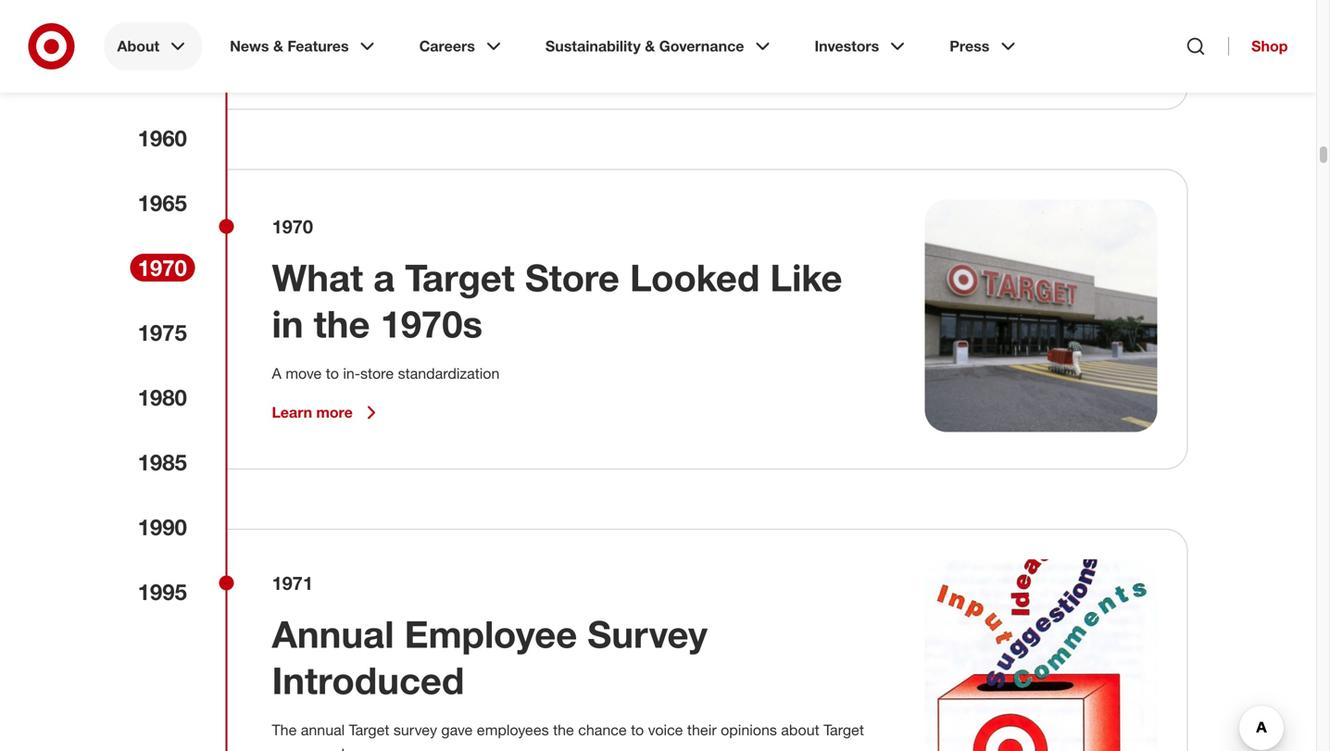Task type: describe. For each thing, give the bounding box(es) containing it.
1985
[[138, 449, 187, 476]]

target for annual
[[349, 721, 389, 739]]

an
[[291, 745, 308, 751]]

the
[[272, 721, 297, 739]]

careers
[[419, 37, 475, 55]]

investors link
[[802, 22, 922, 70]]

0 vertical spatial to
[[326, 365, 339, 383]]

annual
[[301, 721, 345, 739]]

2 horizontal spatial target
[[824, 721, 864, 739]]

sustainability & governance link
[[532, 22, 787, 70]]

1975 link
[[130, 319, 195, 346]]

standardization
[[398, 365, 500, 383]]

survey
[[588, 611, 708, 657]]

& for features
[[273, 37, 283, 55]]

about link
[[104, 22, 202, 70]]

shop link
[[1228, 37, 1288, 56]]

more for first learn more button from the bottom
[[316, 404, 353, 422]]

in
[[272, 301, 303, 347]]

to inside the annual target survey gave employees the chance to voice their opinions about target as an employer.
[[631, 721, 644, 739]]

what a target store looked like in the 1970s
[[272, 255, 842, 347]]

store
[[360, 365, 394, 383]]

shop
[[1252, 37, 1288, 55]]

target for a
[[405, 255, 515, 300]]

the inside what a target store looked like in the 1970s
[[314, 301, 370, 347]]

press link
[[937, 22, 1032, 70]]

& for governance
[[645, 37, 655, 55]]

1980 link
[[130, 383, 195, 411]]

features
[[287, 37, 349, 55]]

2 learn more from the top
[[272, 404, 353, 422]]

2 learn more button from the top
[[272, 402, 382, 424]]

a move to in-store standardization
[[272, 365, 504, 383]]

a
[[373, 255, 395, 300]]

1965
[[138, 189, 187, 216]]

press
[[950, 37, 990, 55]]

learn for 1st learn more button
[[272, 44, 312, 62]]

sustainability
[[545, 37, 641, 55]]

about
[[117, 37, 159, 55]]

1960 link
[[130, 124, 195, 152]]

the annual target survey gave employees the chance to voice their opinions about target as an employer.
[[272, 721, 864, 751]]

a
[[272, 365, 281, 383]]

1990
[[138, 514, 187, 540]]

in-
[[343, 365, 360, 383]]



Task type: locate. For each thing, give the bounding box(es) containing it.
0 vertical spatial 1970
[[272, 216, 313, 238]]

0 vertical spatial learn more button
[[272, 42, 382, 64]]

opinions
[[721, 721, 777, 739]]

0 vertical spatial learn
[[272, 44, 312, 62]]

1 vertical spatial to
[[631, 721, 644, 739]]

sustainability & governance
[[545, 37, 744, 55]]

move
[[286, 365, 322, 383]]

0 horizontal spatial target
[[349, 721, 389, 739]]

0 horizontal spatial to
[[326, 365, 339, 383]]

1 more from the top
[[316, 44, 353, 62]]

the up in-
[[314, 301, 370, 347]]

1970
[[272, 216, 313, 238], [138, 254, 187, 281]]

news & features
[[230, 37, 349, 55]]

1 horizontal spatial &
[[645, 37, 655, 55]]

learn right news in the left of the page
[[272, 44, 312, 62]]

1 horizontal spatial to
[[631, 721, 644, 739]]

1970 up 1975
[[138, 254, 187, 281]]

learn down move
[[272, 404, 312, 422]]

their
[[687, 721, 717, 739]]

1990 link
[[130, 513, 195, 541]]

target up 1970s
[[405, 255, 515, 300]]

governance
[[659, 37, 744, 55]]

1995
[[138, 578, 187, 605]]

1 learn from the top
[[272, 44, 312, 62]]

target right 'about'
[[824, 721, 864, 739]]

voice
[[648, 721, 683, 739]]

1960
[[138, 125, 187, 151]]

as
[[272, 745, 287, 751]]

1 vertical spatial learn more
[[272, 404, 353, 422]]

1 horizontal spatial the
[[553, 721, 574, 739]]

learn more button
[[272, 42, 382, 64], [272, 402, 382, 424]]

about
[[781, 721, 819, 739]]

1 vertical spatial learn more button
[[272, 402, 382, 424]]

1 vertical spatial more
[[316, 404, 353, 422]]

the left chance in the bottom left of the page
[[553, 721, 574, 739]]

1 learn more button from the top
[[272, 42, 382, 64]]

learn
[[272, 44, 312, 62], [272, 404, 312, 422]]

more right news in the left of the page
[[316, 44, 353, 62]]

more down in-
[[316, 404, 353, 422]]

chance
[[578, 721, 627, 739]]

1 vertical spatial the
[[553, 721, 574, 739]]

more for 1st learn more button
[[316, 44, 353, 62]]

like
[[770, 255, 842, 300]]

investors
[[815, 37, 879, 55]]

0 horizontal spatial the
[[314, 301, 370, 347]]

the
[[314, 301, 370, 347], [553, 721, 574, 739]]

a person pushing a cart with sugarhouse casino in the background image
[[925, 200, 1157, 432]]

1 vertical spatial 1970
[[138, 254, 187, 281]]

to left 'voice'
[[631, 721, 644, 739]]

learn more button down move
[[272, 402, 382, 424]]

1995 link
[[130, 578, 195, 606]]

1970 link
[[130, 254, 195, 282]]

more
[[316, 44, 353, 62], [316, 404, 353, 422]]

target up employer.
[[349, 721, 389, 739]]

employees
[[477, 721, 549, 739]]

& left governance
[[645, 37, 655, 55]]

0 horizontal spatial 1970
[[138, 254, 187, 281]]

learn more
[[272, 44, 353, 62], [272, 404, 353, 422]]

1970 up what
[[272, 216, 313, 238]]

1 vertical spatial learn
[[272, 404, 312, 422]]

1971
[[272, 572, 313, 594]]

news
[[230, 37, 269, 55]]

what
[[272, 255, 363, 300]]

&
[[273, 37, 283, 55], [645, 37, 655, 55]]

learn for first learn more button from the bottom
[[272, 404, 312, 422]]

introduced
[[272, 658, 464, 703]]

0 vertical spatial more
[[316, 44, 353, 62]]

learn more button right news in the left of the page
[[272, 42, 382, 64]]

1 learn more from the top
[[272, 44, 353, 62]]

& right news in the left of the page
[[273, 37, 283, 55]]

2 & from the left
[[645, 37, 655, 55]]

0 horizontal spatial &
[[273, 37, 283, 55]]

what a target store looked like in the 1970s button
[[272, 254, 880, 347]]

1980
[[138, 384, 187, 411]]

learn more down move
[[272, 404, 353, 422]]

1965 link
[[130, 189, 195, 217]]

0 vertical spatial learn more
[[272, 44, 353, 62]]

1975
[[138, 319, 187, 346]]

annual employee survey introduced
[[272, 611, 708, 703]]

to left in-
[[326, 365, 339, 383]]

learn more right news in the left of the page
[[272, 44, 353, 62]]

target
[[405, 255, 515, 300], [349, 721, 389, 739], [824, 721, 864, 739]]

the inside the annual target survey gave employees the chance to voice their opinions about target as an employer.
[[553, 721, 574, 739]]

employer.
[[312, 745, 375, 751]]

gave
[[441, 721, 473, 739]]

0 vertical spatial the
[[314, 301, 370, 347]]

1 & from the left
[[273, 37, 283, 55]]

survey
[[394, 721, 437, 739]]

employee
[[404, 611, 577, 657]]

1970s
[[380, 301, 483, 347]]

looked
[[630, 255, 760, 300]]

1 horizontal spatial target
[[405, 255, 515, 300]]

careers link
[[406, 22, 518, 70]]

to
[[326, 365, 339, 383], [631, 721, 644, 739]]

2 learn from the top
[[272, 404, 312, 422]]

1985 link
[[130, 448, 195, 476]]

news & features link
[[217, 22, 391, 70]]

target inside what a target store looked like in the 1970s
[[405, 255, 515, 300]]

shape image
[[925, 559, 1157, 751]]

annual
[[272, 611, 394, 657]]

1 horizontal spatial 1970
[[272, 216, 313, 238]]

2 more from the top
[[316, 404, 353, 422]]

store
[[525, 255, 620, 300]]



Task type: vqa. For each thing, say whether or not it's contained in the screenshot.
A move to in-store standardization
yes



